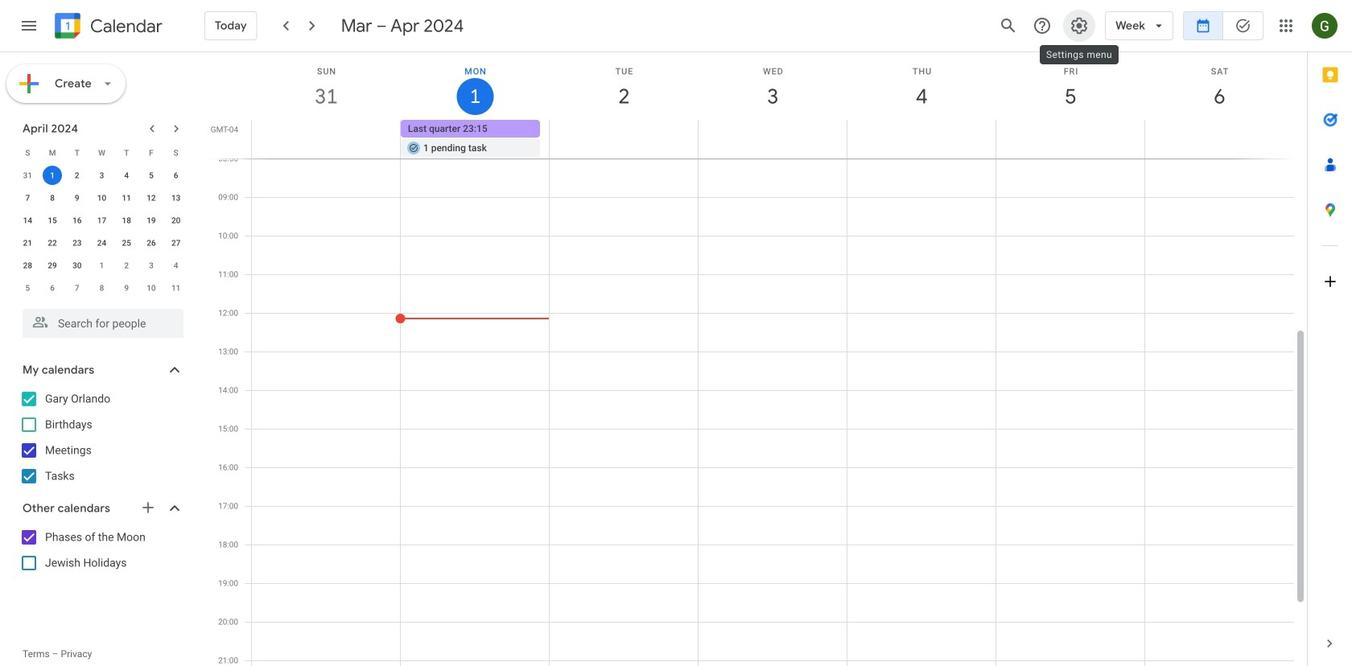 Task type: locate. For each thing, give the bounding box(es) containing it.
9 element
[[67, 188, 87, 208]]

10 element
[[92, 188, 111, 208]]

8 element
[[43, 188, 62, 208]]

None search field
[[0, 303, 200, 338]]

april 2024 grid
[[15, 142, 188, 299]]

14 element
[[18, 211, 37, 230]]

15 element
[[43, 211, 62, 230]]

18 element
[[117, 211, 136, 230]]

may 7 element
[[67, 279, 87, 298]]

row group
[[15, 164, 188, 299]]

13 element
[[166, 188, 186, 208]]

cell
[[252, 120, 401, 159], [401, 120, 550, 159], [550, 120, 698, 159], [698, 120, 847, 159], [847, 120, 996, 159], [996, 120, 1145, 159], [1145, 120, 1294, 159], [40, 164, 65, 187]]

6 element
[[166, 166, 186, 185]]

may 4 element
[[166, 256, 186, 275]]

2 element
[[67, 166, 87, 185]]

may 2 element
[[117, 256, 136, 275]]

heading inside calendar element
[[87, 17, 163, 36]]

7 element
[[18, 188, 37, 208]]

may 3 element
[[142, 256, 161, 275]]

row
[[245, 120, 1307, 159], [15, 142, 188, 164], [15, 164, 188, 187], [15, 187, 188, 209], [15, 209, 188, 232], [15, 232, 188, 254], [15, 254, 188, 277], [15, 277, 188, 299]]

may 8 element
[[92, 279, 111, 298]]

may 11 element
[[166, 279, 186, 298]]

may 1 element
[[92, 256, 111, 275]]

grid
[[206, 52, 1307, 667]]

16 element
[[67, 211, 87, 230]]

28 element
[[18, 256, 37, 275]]

19 element
[[142, 211, 161, 230]]

heading
[[87, 17, 163, 36]]

30 element
[[67, 256, 87, 275]]

tab list
[[1308, 52, 1353, 622]]

22 element
[[43, 233, 62, 253]]

17 element
[[92, 211, 111, 230]]

20 element
[[166, 211, 186, 230]]



Task type: describe. For each thing, give the bounding box(es) containing it.
may 5 element
[[18, 279, 37, 298]]

add other calendars image
[[140, 500, 156, 516]]

cell inside 'april 2024' grid
[[40, 164, 65, 187]]

calendar element
[[52, 10, 163, 45]]

my calendars list
[[3, 386, 200, 489]]

26 element
[[142, 233, 161, 253]]

23 element
[[67, 233, 87, 253]]

march 31 element
[[18, 166, 37, 185]]

12 element
[[142, 188, 161, 208]]

may 6 element
[[43, 279, 62, 298]]

11 element
[[117, 188, 136, 208]]

4 element
[[117, 166, 136, 185]]

main drawer image
[[19, 16, 39, 35]]

may 9 element
[[117, 279, 136, 298]]

29 element
[[43, 256, 62, 275]]

5 element
[[142, 166, 161, 185]]

settings menu image
[[1070, 16, 1089, 35]]

1, today element
[[43, 166, 62, 185]]

3 element
[[92, 166, 111, 185]]

21 element
[[18, 233, 37, 253]]

24 element
[[92, 233, 111, 253]]

may 10 element
[[142, 279, 161, 298]]

27 element
[[166, 233, 186, 253]]

Search for people text field
[[32, 309, 174, 338]]

25 element
[[117, 233, 136, 253]]

other calendars list
[[3, 525, 200, 576]]



Task type: vqa. For each thing, say whether or not it's contained in the screenshot.
19 element on the top left of the page
yes



